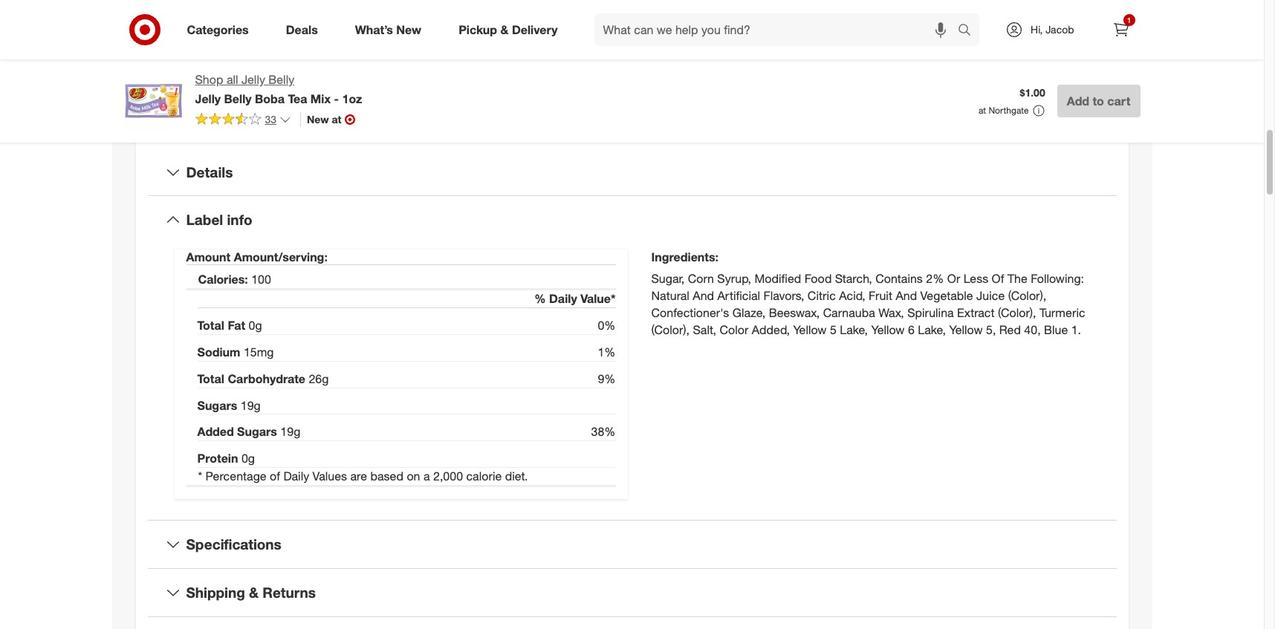Task type: vqa. For each thing, say whether or not it's contained in the screenshot.
"Specifications" dropdown button
yes



Task type: describe. For each thing, give the bounding box(es) containing it.
returns
[[263, 584, 316, 601]]

shipping & returns
[[186, 584, 316, 601]]

delivery
[[512, 22, 558, 37]]

1 vertical spatial of
[[270, 469, 280, 484]]

spirulina
[[908, 306, 954, 320]]

3 yellow from the left
[[950, 323, 983, 337]]

1 horizontal spatial 0
[[249, 318, 255, 333]]

percentage
[[206, 469, 267, 484]]

sugars 19 g
[[197, 398, 261, 413]]

g for 0
[[255, 318, 262, 333]]

what's
[[355, 22, 393, 37]]

shipping & returns button
[[148, 569, 1117, 617]]

artificial
[[718, 289, 761, 303]]

image of jelly belly boba tea mix - 1oz image
[[124, 71, 183, 131]]

g for 19
[[294, 425, 301, 440]]

add
[[1067, 94, 1090, 109]]

deals link
[[273, 13, 337, 46]]

shop
[[195, 72, 223, 87]]

0%
[[598, 318, 616, 333]]

pickup & delivery
[[459, 22, 558, 37]]

0 horizontal spatial at
[[332, 113, 342, 126]]

2%
[[927, 272, 945, 287]]

1 horizontal spatial at
[[979, 105, 987, 116]]

:
[[324, 250, 328, 265]]

carnauba
[[824, 306, 876, 320]]

info
[[227, 212, 252, 229]]

1 horizontal spatial belly
[[269, 72, 295, 87]]

at northgate
[[979, 105, 1030, 116]]

1 horizontal spatial daily
[[549, 292, 578, 306]]

1 vertical spatial daily
[[284, 469, 309, 484]]

calorie
[[467, 469, 502, 484]]

ingredients:
[[652, 250, 719, 265]]

amount
[[186, 250, 231, 265]]

2 lake, from the left
[[918, 323, 947, 337]]

search
[[952, 23, 987, 38]]

*
[[198, 469, 202, 484]]

blue
[[1045, 323, 1069, 337]]

wax,
[[879, 306, 905, 320]]

pickup & delivery link
[[446, 13, 577, 46]]

label
[[186, 212, 223, 229]]

1%
[[598, 345, 616, 360]]

a
[[424, 469, 430, 484]]

what's new link
[[343, 13, 440, 46]]

0 vertical spatial (color),
[[1009, 289, 1047, 303]]

corn
[[688, 272, 714, 287]]

vegetable
[[921, 289, 974, 303]]

label info
[[186, 212, 252, 229]]

* percentage of daily values are based on a 2,000 calorie diet.
[[198, 469, 528, 484]]

tea
[[288, 91, 307, 106]]

modified
[[755, 272, 802, 287]]

total for total fat
[[197, 318, 225, 333]]

1 vertical spatial sugars
[[237, 425, 277, 440]]

1 vertical spatial jelly
[[195, 91, 221, 106]]

1 vertical spatial belly
[[224, 91, 252, 106]]

fat
[[228, 318, 245, 333]]

glaze,
[[733, 306, 766, 320]]

shipping
[[186, 584, 245, 601]]

citric
[[808, 289, 836, 303]]

1 horizontal spatial jelly
[[242, 72, 265, 87]]

total carbohydrate 26 g
[[197, 372, 329, 386]]

26
[[309, 372, 322, 386]]

1 yellow from the left
[[794, 323, 827, 337]]

turmeric
[[1040, 306, 1086, 320]]

mix
[[311, 91, 331, 106]]

sodium
[[197, 345, 240, 360]]

added
[[197, 425, 234, 440]]

categories link
[[174, 13, 267, 46]]

total for total carbohydrate
[[197, 372, 225, 386]]

1oz
[[342, 91, 362, 106]]

all
[[227, 72, 238, 87]]

g for 26
[[322, 372, 329, 386]]

deals
[[286, 22, 318, 37]]

33
[[265, 113, 277, 126]]

1 link
[[1105, 13, 1138, 46]]

6
[[909, 323, 915, 337]]

details button
[[148, 149, 1117, 196]]

What can we help you find? suggestions appear below search field
[[594, 13, 962, 46]]

on
[[407, 469, 420, 484]]

cart
[[1108, 94, 1131, 109]]

diet.
[[505, 469, 528, 484]]

pickup
[[459, 22, 497, 37]]

2 yellow from the left
[[872, 323, 905, 337]]

1 horizontal spatial 19
[[281, 425, 294, 440]]

add to cart button
[[1058, 85, 1141, 117]]

1 lake, from the left
[[840, 323, 868, 337]]

33 link
[[195, 112, 292, 129]]

added,
[[752, 323, 790, 337]]

protein 0 g
[[197, 451, 255, 466]]



Task type: locate. For each thing, give the bounding box(es) containing it.
g down the carbohydrate
[[294, 425, 301, 440]]

sodium 15 mg
[[197, 345, 274, 360]]

of inside ingredients: sugar, corn syrup, modified food starch, contains 2% or less of the following: natural and artificial flavors, citric acid, fruit and vegetable juice (color), confectioner's glaze, beeswax, carnauba wax, spirulina extract (color), turmeric (color), salt, color added, yellow 5 lake, yellow 6 lake, yellow 5, red 40, blue 1.
[[992, 272, 1005, 287]]

0 vertical spatial 0
[[249, 318, 255, 333]]

label info button
[[148, 197, 1117, 244]]

0 up percentage
[[242, 451, 248, 466]]

0 horizontal spatial yellow
[[794, 323, 827, 337]]

9%
[[598, 372, 616, 386]]

19 up added sugars 19 g
[[241, 398, 254, 413]]

g down total carbohydrate 26 g
[[254, 398, 261, 413]]

%
[[535, 292, 546, 306]]

daily left 'values'
[[284, 469, 309, 484]]

1 vertical spatial (color),
[[998, 306, 1037, 320]]

confectioner's
[[652, 306, 730, 320]]

(color), down confectioner's
[[652, 323, 690, 337]]

carbohydrate
[[228, 372, 306, 386]]

yellow down 'wax,'
[[872, 323, 905, 337]]

1 horizontal spatial of
[[992, 272, 1005, 287]]

advertisement region
[[650, 0, 1141, 39]]

0 horizontal spatial belly
[[224, 91, 252, 106]]

2 and from the left
[[896, 289, 918, 303]]

food
[[805, 272, 832, 287]]

& right pickup
[[501, 22, 509, 37]]

sugars down the sugars 19 g
[[237, 425, 277, 440]]

38%
[[591, 425, 616, 440]]

0 vertical spatial new
[[397, 22, 422, 37]]

belly up boba
[[269, 72, 295, 87]]

1 and from the left
[[693, 289, 715, 303]]

protein
[[197, 451, 238, 466]]

the
[[1008, 272, 1028, 287]]

& for pickup
[[501, 22, 509, 37]]

1 vertical spatial total
[[197, 372, 225, 386]]

boba
[[255, 91, 285, 106]]

or
[[948, 272, 961, 287]]

total fat 0 g
[[197, 318, 262, 333]]

5
[[830, 323, 837, 337]]

new right what's
[[397, 22, 422, 37]]

40,
[[1025, 323, 1041, 337]]

100
[[251, 272, 271, 287]]

0 horizontal spatial and
[[693, 289, 715, 303]]

extract
[[958, 306, 995, 320]]

0 vertical spatial of
[[992, 272, 1005, 287]]

1 horizontal spatial lake,
[[918, 323, 947, 337]]

color
[[720, 323, 749, 337]]

sugars
[[197, 398, 237, 413], [237, 425, 277, 440]]

0 vertical spatial total
[[197, 318, 225, 333]]

0 vertical spatial daily
[[549, 292, 578, 306]]

what's new
[[355, 22, 422, 37]]

daily
[[549, 292, 578, 306], [284, 469, 309, 484]]

sugar,
[[652, 272, 685, 287]]

sugars up added
[[197, 398, 237, 413]]

total
[[197, 318, 225, 333], [197, 372, 225, 386]]

& left returns
[[249, 584, 259, 601]]

% daily value*
[[535, 292, 616, 306]]

1 vertical spatial &
[[249, 584, 259, 601]]

yellow down beeswax,
[[794, 323, 827, 337]]

0 horizontal spatial 0
[[242, 451, 248, 466]]

0 horizontal spatial lake,
[[840, 323, 868, 337]]

value*
[[581, 292, 616, 306]]

g
[[255, 318, 262, 333], [322, 372, 329, 386], [254, 398, 261, 413], [294, 425, 301, 440], [248, 451, 255, 466]]

syrup,
[[718, 272, 752, 287]]

calories: 100
[[198, 272, 271, 287]]

2 vertical spatial (color),
[[652, 323, 690, 337]]

jacob
[[1046, 23, 1075, 36]]

0 horizontal spatial jelly
[[195, 91, 221, 106]]

acid,
[[840, 289, 866, 303]]

0 vertical spatial jelly
[[242, 72, 265, 87]]

to
[[1093, 94, 1105, 109]]

$1.00
[[1021, 86, 1046, 99]]

categories
[[187, 22, 249, 37]]

&
[[501, 22, 509, 37], [249, 584, 259, 601]]

0 horizontal spatial of
[[270, 469, 280, 484]]

search button
[[952, 13, 987, 49]]

red
[[1000, 323, 1022, 337]]

values
[[313, 469, 347, 484]]

based
[[371, 469, 404, 484]]

following:
[[1031, 272, 1085, 287]]

19 down the carbohydrate
[[281, 425, 294, 440]]

total left 'fat' on the left bottom of the page
[[197, 318, 225, 333]]

amount/serving
[[234, 250, 324, 265]]

fruit
[[869, 289, 893, 303]]

beeswax,
[[769, 306, 820, 320]]

1 horizontal spatial new
[[397, 22, 422, 37]]

0 horizontal spatial 19
[[241, 398, 254, 413]]

2 horizontal spatial yellow
[[950, 323, 983, 337]]

(color),
[[1009, 289, 1047, 303], [998, 306, 1037, 320], [652, 323, 690, 337]]

flavors,
[[764, 289, 805, 303]]

0 vertical spatial sugars
[[197, 398, 237, 413]]

yellow down extract
[[950, 323, 983, 337]]

belly down all
[[224, 91, 252, 106]]

add to cart
[[1067, 94, 1131, 109]]

mg
[[257, 345, 274, 360]]

jelly
[[242, 72, 265, 87], [195, 91, 221, 106]]

are
[[351, 469, 367, 484]]

belly
[[269, 72, 295, 87], [224, 91, 252, 106]]

1 horizontal spatial yellow
[[872, 323, 905, 337]]

and down corn
[[693, 289, 715, 303]]

0
[[249, 318, 255, 333], [242, 451, 248, 466]]

lake, down carnauba
[[840, 323, 868, 337]]

at down -
[[332, 113, 342, 126]]

new down mix
[[307, 113, 329, 126]]

less
[[964, 272, 989, 287]]

starch,
[[836, 272, 873, 287]]

specifications button
[[148, 521, 1117, 569]]

details
[[186, 163, 233, 180]]

1 vertical spatial 0
[[242, 451, 248, 466]]

specifications
[[186, 536, 282, 553]]

-
[[334, 91, 339, 106]]

of up the juice
[[992, 272, 1005, 287]]

5,
[[987, 323, 997, 337]]

salt,
[[693, 323, 717, 337]]

(color), up red at the bottom
[[998, 306, 1037, 320]]

daily right %
[[549, 292, 578, 306]]

1
[[1128, 16, 1132, 25]]

lake,
[[840, 323, 868, 337], [918, 323, 947, 337]]

0 vertical spatial 19
[[241, 398, 254, 413]]

0 horizontal spatial new
[[307, 113, 329, 126]]

hi, jacob
[[1031, 23, 1075, 36]]

sponsored
[[1097, 41, 1141, 52]]

ingredients: sugar, corn syrup, modified food starch, contains 2% or less of the following: natural and artificial flavors, citric acid, fruit and vegetable juice (color), confectioner's glaze, beeswax, carnauba wax, spirulina extract (color), turmeric (color), salt, color added, yellow 5 lake, yellow 6 lake, yellow 5, red 40, blue 1.
[[652, 250, 1086, 337]]

and down contains
[[896, 289, 918, 303]]

0 vertical spatial belly
[[269, 72, 295, 87]]

0 vertical spatial &
[[501, 22, 509, 37]]

1 horizontal spatial &
[[501, 22, 509, 37]]

& inside dropdown button
[[249, 584, 259, 601]]

g right 'fat' on the left bottom of the page
[[255, 318, 262, 333]]

of
[[992, 272, 1005, 287], [270, 469, 280, 484]]

yellow
[[794, 323, 827, 337], [872, 323, 905, 337], [950, 323, 983, 337]]

total down sodium at left bottom
[[197, 372, 225, 386]]

g right the carbohydrate
[[322, 372, 329, 386]]

1 horizontal spatial and
[[896, 289, 918, 303]]

lake, down spirulina
[[918, 323, 947, 337]]

0 horizontal spatial &
[[249, 584, 259, 601]]

(color), down the
[[1009, 289, 1047, 303]]

1 total from the top
[[197, 318, 225, 333]]

2 total from the top
[[197, 372, 225, 386]]

calories:
[[198, 272, 248, 287]]

new at
[[307, 113, 342, 126]]

new
[[397, 22, 422, 37], [307, 113, 329, 126]]

& for shipping
[[249, 584, 259, 601]]

1 vertical spatial new
[[307, 113, 329, 126]]

jelly down shop
[[195, 91, 221, 106]]

0 horizontal spatial daily
[[284, 469, 309, 484]]

of right percentage
[[270, 469, 280, 484]]

amount amount/serving :
[[186, 250, 328, 265]]

juice
[[977, 289, 1005, 303]]

g up percentage
[[248, 451, 255, 466]]

natural
[[652, 289, 690, 303]]

0 right 'fat' on the left bottom of the page
[[249, 318, 255, 333]]

at left the northgate
[[979, 105, 987, 116]]

jelly right all
[[242, 72, 265, 87]]

1 vertical spatial 19
[[281, 425, 294, 440]]



